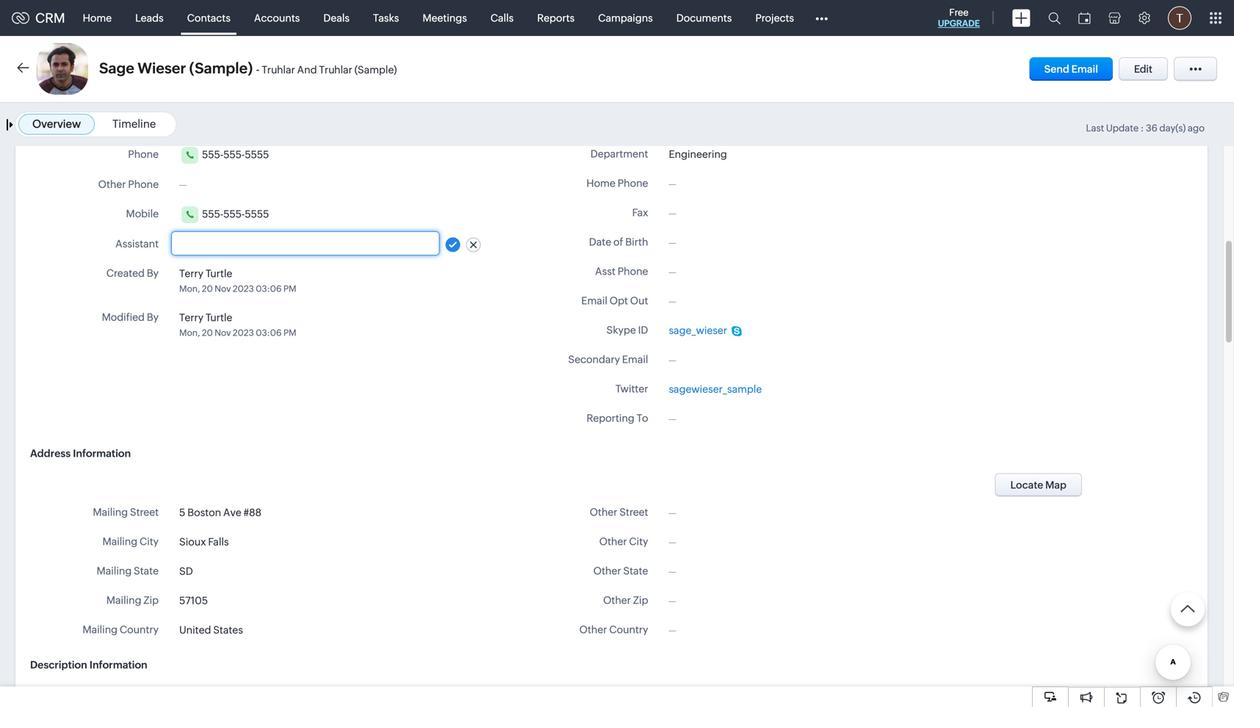 Task type: locate. For each thing, give the bounding box(es) containing it.
5555 for phone
[[245, 149, 269, 160]]

home down department
[[586, 177, 616, 189]]

mailing state
[[97, 565, 159, 577]]

5555 for mobile
[[245, 208, 269, 220]]

03:06 for created by
[[256, 284, 282, 294]]

street up mailing city
[[130, 507, 159, 518]]

mailing up mailing city
[[93, 507, 128, 518]]

terry turtle mon, 20 nov 2023 03:06 pm
[[179, 268, 296, 294], [179, 312, 296, 338]]

2 terry from the top
[[179, 312, 203, 323]]

1 2023 from the top
[[233, 284, 254, 294]]

1 terry turtle mon, 20 nov 2023 03:06 pm from the top
[[179, 268, 296, 294]]

mailing down mailing street on the bottom
[[102, 536, 137, 548]]

email
[[1071, 63, 1098, 75], [581, 295, 607, 307], [622, 354, 648, 365]]

by right 'created'
[[147, 267, 159, 279]]

truhlar and truhlar (sample) link
[[262, 64, 397, 76]]

twitter
[[616, 383, 648, 395]]

0 vertical spatial mon,
[[179, 284, 200, 294]]

2 nov from the top
[[215, 328, 231, 338]]

1 555-555-5555 from the top
[[202, 149, 269, 160]]

home right 'crm'
[[83, 12, 112, 24]]

assistant
[[115, 238, 159, 250]]

email for secondary email
[[622, 354, 648, 365]]

2 vertical spatial email
[[622, 354, 648, 365]]

1 vertical spatial mon,
[[179, 328, 200, 338]]

description down mailing country
[[30, 659, 87, 671]]

phone up the mobile
[[128, 178, 159, 190]]

other street
[[590, 507, 648, 518]]

2 5555 from the top
[[245, 208, 269, 220]]

email right send
[[1071, 63, 1098, 75]]

1 country from the left
[[120, 624, 159, 636]]

2 03:06 from the top
[[256, 328, 282, 338]]

2 mon, from the top
[[179, 328, 200, 338]]

mailing up mailing country
[[106, 595, 141, 606]]

5555
[[245, 149, 269, 160], [245, 208, 269, 220]]

other up the mobile
[[98, 178, 126, 190]]

5
[[179, 507, 185, 519]]

street up other city
[[620, 507, 648, 518]]

other down the 'other zip'
[[579, 624, 607, 636]]

mailing up description information
[[83, 624, 118, 636]]

by right modified
[[147, 311, 159, 323]]

2 pm from the top
[[283, 328, 296, 338]]

1 vertical spatial turtle
[[206, 312, 232, 323]]

email inside button
[[1071, 63, 1098, 75]]

1 horizontal spatial description
[[103, 686, 159, 698]]

0 vertical spatial home
[[83, 12, 112, 24]]

city up mailing state
[[140, 536, 159, 548]]

information down mailing country
[[89, 659, 147, 671]]

2 2023 from the top
[[233, 328, 254, 338]]

2 turtle from the top
[[206, 312, 232, 323]]

mailing for mailing zip
[[106, 595, 141, 606]]

0 horizontal spatial zip
[[143, 595, 159, 606]]

tasks
[[373, 12, 399, 24]]

20 for created by
[[202, 284, 213, 294]]

zip
[[143, 595, 159, 606], [633, 595, 648, 606]]

03:06
[[256, 284, 282, 294], [256, 328, 282, 338]]

truhlar right the and
[[319, 64, 352, 76]]

other country
[[579, 624, 648, 636]]

1 city from the left
[[140, 536, 159, 548]]

1 street from the left
[[130, 507, 159, 518]]

57105
[[179, 595, 208, 607]]

home phone
[[586, 177, 648, 189]]

state for other state
[[623, 565, 648, 577]]

0 horizontal spatial home
[[83, 12, 112, 24]]

united
[[179, 624, 211, 636]]

1 vertical spatial 20
[[202, 328, 213, 338]]

2 by from the top
[[147, 311, 159, 323]]

1 horizontal spatial truhlar
[[319, 64, 352, 76]]

1 terry from the top
[[179, 268, 203, 279]]

wieser
[[138, 60, 186, 77]]

1 state from the left
[[134, 565, 159, 577]]

of
[[613, 236, 623, 248]]

5 boston ave #88
[[179, 507, 262, 519]]

country down the 'other zip'
[[609, 624, 648, 636]]

secondary email
[[568, 354, 648, 365]]

other for other zip
[[603, 595, 631, 606]]

create menu image
[[1012, 9, 1031, 27]]

other down other city
[[593, 565, 621, 577]]

0 vertical spatial 03:06
[[256, 284, 282, 294]]

0 vertical spatial description
[[30, 659, 87, 671]]

accounts link
[[242, 0, 312, 36]]

1 nov from the top
[[215, 284, 231, 294]]

nov
[[215, 284, 231, 294], [215, 328, 231, 338]]

boston
[[187, 507, 221, 519]]

1 vertical spatial information
[[89, 659, 147, 671]]

mailing for mailing street
[[93, 507, 128, 518]]

other city
[[599, 536, 648, 548]]

2 555-555-5555 from the top
[[202, 208, 269, 220]]

update
[[1106, 123, 1139, 134]]

pm for created by
[[283, 284, 296, 294]]

2 terry turtle mon, 20 nov 2023 03:06 pm from the top
[[179, 312, 296, 338]]

1 horizontal spatial home
[[586, 177, 616, 189]]

0 vertical spatial 555-555-5555
[[202, 149, 269, 160]]

0 horizontal spatial description
[[30, 659, 87, 671]]

0 horizontal spatial state
[[134, 565, 159, 577]]

03:06 for modified by
[[256, 328, 282, 338]]

1 vertical spatial pm
[[283, 328, 296, 338]]

2 country from the left
[[609, 624, 648, 636]]

sagewieser_sample
[[669, 383, 762, 395]]

skype
[[607, 324, 636, 336]]

0 horizontal spatial city
[[140, 536, 159, 548]]

phone right asst
[[618, 266, 648, 277]]

phone for other phone
[[128, 178, 159, 190]]

meetings
[[423, 12, 467, 24]]

1 20 from the top
[[202, 284, 213, 294]]

1 vertical spatial 2023
[[233, 328, 254, 338]]

modified by
[[102, 311, 159, 323]]

city up other state
[[629, 536, 648, 548]]

reporting to
[[587, 412, 648, 424]]

1 horizontal spatial state
[[623, 565, 648, 577]]

0 vertical spatial turtle
[[206, 268, 232, 279]]

phone up fax
[[618, 177, 648, 189]]

projects link
[[744, 0, 806, 36]]

email left the opt
[[581, 295, 607, 307]]

0 vertical spatial nov
[[215, 284, 231, 294]]

sioux
[[179, 536, 206, 548]]

overview
[[32, 118, 81, 130]]

1 vertical spatial nov
[[215, 328, 231, 338]]

1 vertical spatial home
[[586, 177, 616, 189]]

1 vertical spatial description
[[103, 686, 159, 698]]

description information
[[30, 659, 147, 671]]

0 horizontal spatial truhlar
[[262, 64, 295, 76]]

mon, for created by
[[179, 284, 200, 294]]

home for home
[[83, 12, 112, 24]]

state for mailing state
[[134, 565, 159, 577]]

1 vertical spatial by
[[147, 311, 159, 323]]

other up other city
[[590, 507, 617, 518]]

2 20 from the top
[[202, 328, 213, 338]]

state
[[134, 565, 159, 577], [623, 565, 648, 577]]

other
[[98, 178, 126, 190], [590, 507, 617, 518], [599, 536, 627, 548], [593, 565, 621, 577], [603, 595, 631, 606], [579, 624, 607, 636]]

turtle for created by
[[206, 268, 232, 279]]

pm for modified by
[[283, 328, 296, 338]]

20
[[202, 284, 213, 294], [202, 328, 213, 338]]

1 vertical spatial 03:06
[[256, 328, 282, 338]]

0 vertical spatial by
[[147, 267, 159, 279]]

campaigns link
[[586, 0, 665, 36]]

0 horizontal spatial (sample)
[[189, 60, 253, 77]]

mon, for modified by
[[179, 328, 200, 338]]

turtle
[[206, 268, 232, 279], [206, 312, 232, 323]]

asst phone
[[595, 266, 648, 277]]

phone
[[128, 148, 159, 160], [618, 177, 648, 189], [128, 178, 159, 190], [618, 266, 648, 277]]

1 vertical spatial 5555
[[245, 208, 269, 220]]

0 vertical spatial terry
[[179, 268, 203, 279]]

nov for modified by
[[215, 328, 231, 338]]

terry for created by
[[179, 268, 203, 279]]

sagewieser_sample link
[[669, 382, 762, 397]]

edit button
[[1119, 57, 1168, 81]]

truhlar right -
[[262, 64, 295, 76]]

1 truhlar from the left
[[262, 64, 295, 76]]

1 horizontal spatial zip
[[633, 595, 648, 606]]

0 horizontal spatial email
[[581, 295, 607, 307]]

1 by from the top
[[147, 267, 159, 279]]

2 street from the left
[[620, 507, 648, 518]]

(sample) left -
[[189, 60, 253, 77]]

country
[[120, 624, 159, 636], [609, 624, 648, 636]]

555-555-5555
[[202, 149, 269, 160], [202, 208, 269, 220]]

documents
[[676, 12, 732, 24]]

1 vertical spatial terry turtle mon, 20 nov 2023 03:06 pm
[[179, 312, 296, 338]]

0 horizontal spatial street
[[130, 507, 159, 518]]

0 vertical spatial information
[[73, 448, 131, 459]]

country for other country
[[609, 624, 648, 636]]

1 horizontal spatial (sample)
[[354, 64, 397, 76]]

zip down mailing state
[[143, 595, 159, 606]]

projects
[[755, 12, 794, 24]]

2 state from the left
[[623, 565, 648, 577]]

home link
[[71, 0, 124, 36]]

other down other street
[[599, 536, 627, 548]]

terry right "modified by"
[[179, 312, 203, 323]]

1 zip from the left
[[143, 595, 159, 606]]

1 vertical spatial terry
[[179, 312, 203, 323]]

1 mon, from the top
[[179, 284, 200, 294]]

crm link
[[12, 10, 65, 26]]

mon,
[[179, 284, 200, 294], [179, 328, 200, 338]]

None button
[[995, 473, 1082, 497]]

1 horizontal spatial city
[[629, 536, 648, 548]]

tasks link
[[361, 0, 411, 36]]

pm
[[283, 284, 296, 294], [283, 328, 296, 338]]

555-
[[202, 149, 223, 160], [223, 149, 245, 160], [202, 208, 223, 220], [223, 208, 245, 220]]

1 turtle from the top
[[206, 268, 232, 279]]

description down description information
[[103, 686, 159, 698]]

information for address information
[[73, 448, 131, 459]]

other up other country in the bottom of the page
[[603, 595, 631, 606]]

phone for home phone
[[618, 177, 648, 189]]

email up twitter
[[622, 354, 648, 365]]

1 vertical spatial 555-555-5555
[[202, 208, 269, 220]]

2 truhlar from the left
[[319, 64, 352, 76]]

create menu element
[[1003, 0, 1039, 36]]

mailing city
[[102, 536, 159, 548]]

2 zip from the left
[[633, 595, 648, 606]]

sioux falls
[[179, 536, 229, 548]]

1 horizontal spatial email
[[622, 354, 648, 365]]

calendar image
[[1078, 12, 1091, 24]]

state up mailing zip
[[134, 565, 159, 577]]

1 5555 from the top
[[245, 149, 269, 160]]

sage_wieser link
[[669, 323, 742, 338]]

state up the 'other zip'
[[623, 565, 648, 577]]

0 vertical spatial pm
[[283, 284, 296, 294]]

to
[[637, 412, 648, 424]]

1 pm from the top
[[283, 284, 296, 294]]

phone for asst phone
[[618, 266, 648, 277]]

2 city from the left
[[629, 536, 648, 548]]

1 03:06 from the top
[[256, 284, 282, 294]]

email for send email
[[1071, 63, 1098, 75]]

0 horizontal spatial country
[[120, 624, 159, 636]]

terry right the created by
[[179, 268, 203, 279]]

sd
[[179, 566, 193, 577]]

(sample) down tasks "link"
[[354, 64, 397, 76]]

mailing down mailing city
[[97, 565, 132, 577]]

last update : 36 day(s) ago
[[1086, 123, 1205, 134]]

by
[[147, 267, 159, 279], [147, 311, 159, 323]]

0 vertical spatial terry turtle mon, 20 nov 2023 03:06 pm
[[179, 268, 296, 294]]

1 horizontal spatial country
[[609, 624, 648, 636]]

reports link
[[525, 0, 586, 36]]

turtle for modified by
[[206, 312, 232, 323]]

1 horizontal spatial street
[[620, 507, 648, 518]]

street
[[130, 507, 159, 518], [620, 507, 648, 518]]

information right the address
[[73, 448, 131, 459]]

0 vertical spatial email
[[1071, 63, 1098, 75]]

0 vertical spatial 20
[[202, 284, 213, 294]]

2 horizontal spatial email
[[1071, 63, 1098, 75]]

(sample)
[[189, 60, 253, 77], [354, 64, 397, 76]]

other for other country
[[579, 624, 607, 636]]

zip down other state
[[633, 595, 648, 606]]

0 vertical spatial 2023
[[233, 284, 254, 294]]

1 vertical spatial email
[[581, 295, 607, 307]]

country down mailing zip
[[120, 624, 159, 636]]

sage wieser (sample) - truhlar and truhlar (sample)
[[99, 60, 397, 77]]

0 vertical spatial 5555
[[245, 149, 269, 160]]

skype id
[[607, 324, 648, 336]]



Task type: vqa. For each thing, say whether or not it's contained in the screenshot.
OTHER STATE on the bottom of the page
yes



Task type: describe. For each thing, give the bounding box(es) containing it.
search element
[[1039, 0, 1070, 36]]

leads link
[[124, 0, 175, 36]]

send email button
[[1030, 57, 1113, 81]]

logo image
[[12, 12, 29, 24]]

timeline
[[112, 118, 156, 130]]

phone down timeline
[[128, 148, 159, 160]]

engineering
[[669, 148, 727, 160]]

crm
[[35, 10, 65, 26]]

other state
[[593, 565, 648, 577]]

address
[[30, 448, 71, 459]]

profile element
[[1159, 0, 1200, 36]]

mobile
[[126, 208, 159, 220]]

opt
[[610, 295, 628, 307]]

date
[[589, 236, 611, 248]]

Other Modules field
[[806, 6, 837, 30]]

profile image
[[1168, 6, 1192, 30]]

search image
[[1048, 12, 1061, 24]]

nov for created by
[[215, 284, 231, 294]]

information for description information
[[89, 659, 147, 671]]

documents link
[[665, 0, 744, 36]]

edit
[[1134, 63, 1153, 75]]

overview link
[[32, 118, 81, 130]]

upgrade
[[938, 18, 980, 28]]

fax
[[632, 207, 648, 219]]

accounts
[[254, 12, 300, 24]]

falls
[[208, 536, 229, 548]]

meetings link
[[411, 0, 479, 36]]

birth
[[625, 236, 648, 248]]

country for mailing country
[[120, 624, 159, 636]]

home for home phone
[[586, 177, 616, 189]]

street for other street
[[620, 507, 648, 518]]

send email
[[1044, 63, 1098, 75]]

terry turtle mon, 20 nov 2023 03:06 pm for created by
[[179, 268, 296, 294]]

ago
[[1188, 123, 1205, 134]]

ave
[[223, 507, 241, 519]]

created
[[106, 267, 145, 279]]

id
[[638, 324, 648, 336]]

deals
[[323, 12, 350, 24]]

terry for modified by
[[179, 312, 203, 323]]

36
[[1146, 123, 1158, 134]]

send
[[1044, 63, 1069, 75]]

mailing for mailing city
[[102, 536, 137, 548]]

mailing zip
[[106, 595, 159, 606]]

(sample) inside sage wieser (sample) - truhlar and truhlar (sample)
[[354, 64, 397, 76]]

free
[[949, 7, 969, 18]]

description for description information
[[30, 659, 87, 671]]

20 for modified by
[[202, 328, 213, 338]]

day(s)
[[1159, 123, 1186, 134]]

asst
[[595, 266, 616, 277]]

555-555-5555 for mobile
[[202, 208, 269, 220]]

description for description
[[103, 686, 159, 698]]

free upgrade
[[938, 7, 980, 28]]

created by
[[106, 267, 159, 279]]

states
[[213, 624, 243, 636]]

other for other state
[[593, 565, 621, 577]]

reporting
[[587, 412, 635, 424]]

-
[[256, 63, 259, 76]]

zip for other zip
[[633, 595, 648, 606]]

terry turtle mon, 20 nov 2023 03:06 pm for modified by
[[179, 312, 296, 338]]

by for modified by
[[147, 311, 159, 323]]

zip for mailing zip
[[143, 595, 159, 606]]

sage
[[99, 60, 134, 77]]

555-555-5555 for phone
[[202, 149, 269, 160]]

2023 for modified by
[[233, 328, 254, 338]]

campaigns
[[598, 12, 653, 24]]

email opt out
[[581, 295, 648, 307]]

contacts
[[187, 12, 231, 24]]

:
[[1141, 123, 1144, 134]]

leads
[[135, 12, 164, 24]]

mailing for mailing country
[[83, 624, 118, 636]]

street for mailing street
[[130, 507, 159, 518]]

and
[[297, 64, 317, 76]]

out
[[630, 295, 648, 307]]

deals link
[[312, 0, 361, 36]]

2023 for created by
[[233, 284, 254, 294]]

other zip
[[603, 595, 648, 606]]

by for created by
[[147, 267, 159, 279]]

calls
[[490, 12, 514, 24]]

secondary
[[568, 354, 620, 365]]

timeline link
[[112, 118, 156, 130]]

reports
[[537, 12, 575, 24]]

united states
[[179, 624, 243, 636]]

other for other phone
[[98, 178, 126, 190]]

calls link
[[479, 0, 525, 36]]

mailing street
[[93, 507, 159, 518]]

city for mailing city
[[140, 536, 159, 548]]

other for other street
[[590, 507, 617, 518]]

other for other city
[[599, 536, 627, 548]]

city for other city
[[629, 536, 648, 548]]

date of birth
[[589, 236, 648, 248]]

contacts link
[[175, 0, 242, 36]]

address information
[[30, 448, 131, 459]]

other phone
[[98, 178, 159, 190]]

modified
[[102, 311, 145, 323]]

last
[[1086, 123, 1104, 134]]

department
[[591, 148, 648, 160]]

mailing country
[[83, 624, 159, 636]]

mailing for mailing state
[[97, 565, 132, 577]]



